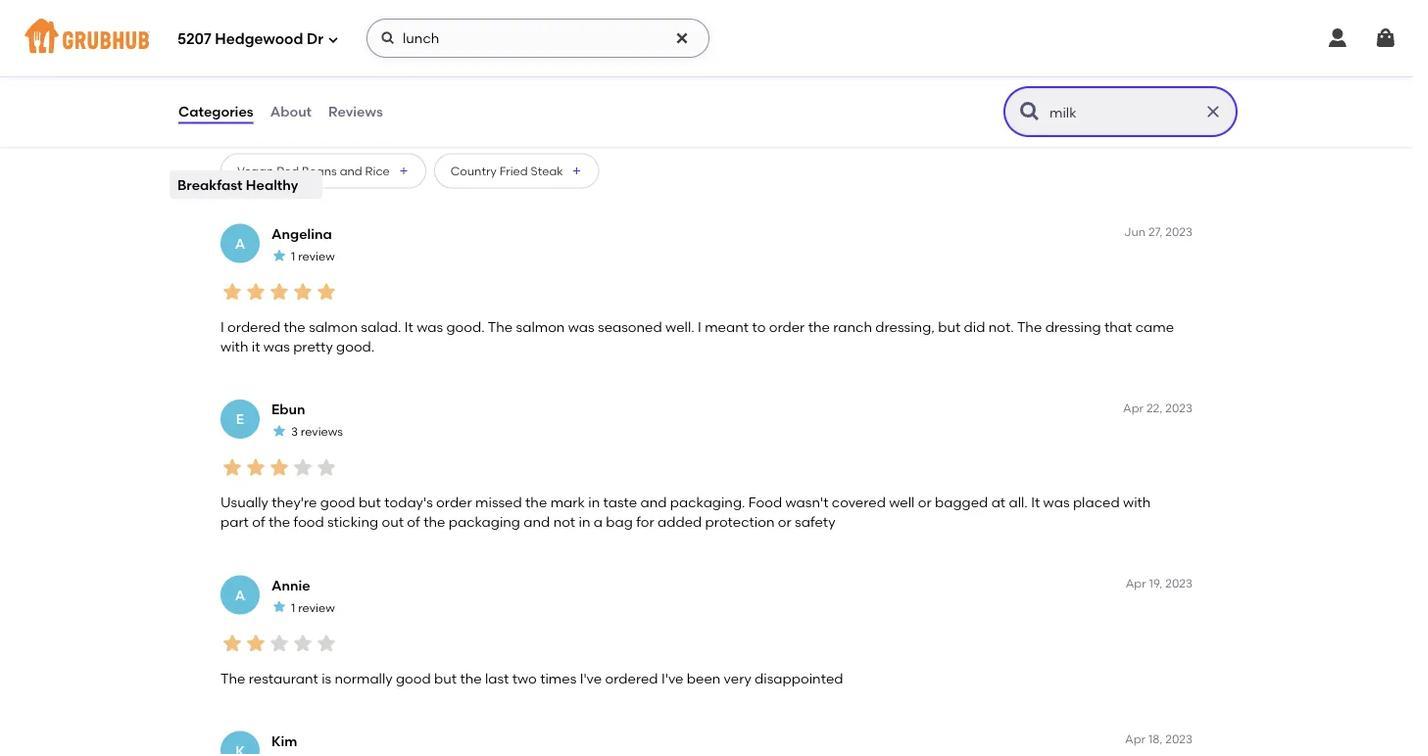 Task type: vqa. For each thing, say whether or not it's contained in the screenshot.
was within the Usually they're good but today's order missed the mark in taste and packaging. Food wasn't covered well or bagged at all. It was placed with part of the food sticking out of the packaging and not in a bag for added protection or safety
yes



Task type: locate. For each thing, give the bounding box(es) containing it.
2 2023 from the top
[[1166, 401, 1193, 415]]

0 vertical spatial reviews
[[301, 30, 343, 44]]

3 reviews
[[291, 425, 343, 439]]

0 vertical spatial review
[[298, 249, 335, 263]]

good. right salad.
[[447, 319, 485, 335]]

3
[[291, 425, 298, 439]]

0 horizontal spatial to
[[340, 99, 354, 116]]

5207
[[177, 31, 212, 48]]

1 of from the left
[[252, 514, 265, 531]]

of down today's
[[407, 514, 420, 531]]

0 vertical spatial ordered
[[228, 319, 281, 335]]

was inside usually they're good but today's order missed the mark in taste and packaging. food wasn't covered well or bagged at all. it was placed with part of the food sticking out of the packaging and not in a bag for added protection or safety
[[1044, 495, 1070, 511]]

1 vertical spatial order
[[436, 495, 472, 511]]

ordered:
[[245, 133, 293, 147]]

it right all.
[[1032, 495, 1041, 511]]

1 plus icon image from the left
[[398, 165, 410, 177]]

order inside i ordered the salmon salad. it was good. the salmon was seasoned well. i meant to order the ranch dressing, but did not. the dressing that came with it was pretty good.
[[769, 319, 805, 335]]

1 reviews from the top
[[301, 30, 343, 44]]

apr left 22,
[[1124, 401, 1144, 415]]

very
[[724, 670, 752, 687]]

review down the annie
[[298, 601, 335, 615]]

apr 22, 2023
[[1124, 401, 1193, 415]]

2 of from the left
[[407, 514, 420, 531]]

fried
[[500, 164, 528, 178]]

e
[[236, 411, 244, 428]]

vegan
[[237, 164, 274, 178]]

very good, intend to go bsck
[[221, 99, 409, 116]]

1 i from the left
[[221, 319, 224, 335]]

0 vertical spatial with
[[221, 338, 248, 355]]

2023 right 27,
[[1166, 225, 1193, 239]]

but left last
[[434, 670, 457, 687]]

0 vertical spatial good
[[320, 495, 355, 511]]

with
[[221, 338, 248, 355], [1124, 495, 1152, 511]]

plus icon image inside country fried steak button
[[571, 165, 583, 177]]

i've left been
[[662, 670, 684, 687]]

1 review for annie
[[291, 601, 335, 615]]

came
[[1136, 319, 1175, 335]]

1 horizontal spatial i've
[[662, 670, 684, 687]]

reviews
[[301, 30, 343, 44], [301, 425, 343, 439]]

0 horizontal spatial ordered
[[228, 319, 281, 335]]

2 horizontal spatial and
[[641, 495, 667, 511]]

order right meant
[[769, 319, 805, 335]]

breakfast
[[177, 176, 243, 193]]

and left not
[[524, 514, 550, 531]]

1 horizontal spatial it
[[1032, 495, 1041, 511]]

0 vertical spatial it
[[405, 319, 414, 335]]

but left did
[[939, 319, 961, 335]]

1 vertical spatial with
[[1124, 495, 1152, 511]]

breakfast healthy tab
[[177, 175, 315, 195]]

review for angelina
[[298, 249, 335, 263]]

1 horizontal spatial but
[[434, 670, 457, 687]]

1 vertical spatial ordered
[[605, 670, 658, 687]]

taste
[[604, 495, 637, 511]]

1 vertical spatial but
[[359, 495, 381, 511]]

2 reviews from the top
[[301, 425, 343, 439]]

go
[[357, 99, 375, 116]]

1 review down the annie
[[291, 601, 335, 615]]

with inside i ordered the salmon salad. it was good. the salmon was seasoned well. i meant to order the ranch dressing, but did not. the dressing that came with it was pretty good.
[[221, 338, 248, 355]]

0 horizontal spatial the
[[221, 670, 246, 687]]

jim
[[221, 133, 242, 147]]

for
[[637, 514, 655, 531]]

reviews right the "2"
[[301, 30, 343, 44]]

svg image
[[1327, 26, 1350, 50], [1375, 26, 1398, 50], [675, 30, 690, 46], [328, 34, 339, 46]]

was left seasoned
[[568, 319, 595, 335]]

2 vertical spatial and
[[524, 514, 550, 531]]

0 horizontal spatial good
[[320, 495, 355, 511]]

i
[[221, 319, 224, 335], [698, 319, 702, 335]]

annie
[[272, 577, 311, 594]]

1 horizontal spatial ordered
[[605, 670, 658, 687]]

j
[[236, 16, 245, 33]]

1 horizontal spatial order
[[769, 319, 805, 335]]

0 horizontal spatial good.
[[336, 338, 375, 355]]

a
[[235, 235, 245, 252], [235, 587, 245, 604]]

1 horizontal spatial salmon
[[516, 319, 565, 335]]

with left it
[[221, 338, 248, 355]]

1 vertical spatial it
[[1032, 495, 1041, 511]]

1 horizontal spatial and
[[524, 514, 550, 531]]

it
[[405, 319, 414, 335], [1032, 495, 1041, 511]]

good up sticking
[[320, 495, 355, 511]]

0 horizontal spatial with
[[221, 338, 248, 355]]

they're
[[272, 495, 317, 511]]

apr 19, 2023
[[1126, 577, 1193, 591]]

added
[[658, 514, 702, 531]]

a down breakfast healthy
[[235, 235, 245, 252]]

2023 right 18,
[[1166, 733, 1193, 747]]

0 horizontal spatial but
[[359, 495, 381, 511]]

to
[[340, 99, 354, 116], [752, 319, 766, 335]]

ordered up it
[[228, 319, 281, 335]]

well
[[890, 495, 915, 511]]

2 review from the top
[[298, 601, 335, 615]]

2 vertical spatial but
[[434, 670, 457, 687]]

0 vertical spatial in
[[589, 495, 600, 511]]

is
[[322, 670, 332, 687]]

order up packaging
[[436, 495, 472, 511]]

intend
[[295, 99, 337, 116]]

in up a
[[589, 495, 600, 511]]

0 vertical spatial or
[[919, 495, 932, 511]]

1 2023 from the top
[[1166, 225, 1193, 239]]

or right well
[[919, 495, 932, 511]]

0 vertical spatial and
[[340, 164, 363, 178]]

good.
[[447, 319, 485, 335], [336, 338, 375, 355]]

1 horizontal spatial the
[[488, 319, 513, 335]]

bag
[[606, 514, 633, 531]]

of
[[252, 514, 265, 531], [407, 514, 420, 531]]

bagged
[[935, 495, 989, 511]]

2 1 review from the top
[[291, 601, 335, 615]]

angelina
[[272, 225, 332, 242]]

2 salmon from the left
[[516, 319, 565, 335]]

salmon
[[309, 319, 358, 335], [516, 319, 565, 335]]

1 1 from the top
[[291, 249, 295, 263]]

1 vertical spatial in
[[579, 514, 591, 531]]

with right placed
[[1124, 495, 1152, 511]]

0 horizontal spatial i've
[[580, 670, 602, 687]]

good right normally
[[396, 670, 431, 687]]

1 horizontal spatial good
[[396, 670, 431, 687]]

to left go
[[340, 99, 354, 116]]

0 vertical spatial 1
[[291, 249, 295, 263]]

0 vertical spatial to
[[340, 99, 354, 116]]

ordered left been
[[605, 670, 658, 687]]

steak
[[531, 164, 563, 178]]

1 salmon from the left
[[309, 319, 358, 335]]

2023 right 19,
[[1166, 577, 1193, 591]]

star icon image
[[272, 29, 287, 44], [221, 61, 244, 85], [244, 61, 268, 85], [268, 61, 291, 85], [291, 61, 315, 85], [315, 61, 338, 85], [272, 248, 287, 264], [221, 280, 244, 304], [244, 280, 268, 304], [268, 280, 291, 304], [291, 280, 315, 304], [315, 280, 338, 304], [272, 424, 287, 439], [221, 456, 244, 480], [244, 456, 268, 480], [268, 456, 291, 480], [291, 456, 315, 480], [315, 456, 338, 480], [272, 600, 287, 615], [221, 632, 244, 656], [244, 632, 268, 656], [268, 632, 291, 656], [291, 632, 315, 656], [315, 632, 338, 656]]

country fried steak button
[[434, 153, 600, 189]]

reviews right 3
[[301, 425, 343, 439]]

2 vertical spatial apr
[[1126, 733, 1146, 747]]

1 review from the top
[[298, 249, 335, 263]]

in
[[589, 495, 600, 511], [579, 514, 591, 531]]

1 down angelina on the left top
[[291, 249, 295, 263]]

1 vertical spatial to
[[752, 319, 766, 335]]

dressing,
[[876, 319, 935, 335]]

plus icon image right steak
[[571, 165, 583, 177]]

plus icon image right rice
[[398, 165, 410, 177]]

the left last
[[460, 670, 482, 687]]

1 horizontal spatial with
[[1124, 495, 1152, 511]]

and left rice
[[340, 164, 363, 178]]

2 1 from the top
[[291, 601, 295, 615]]

review down angelina on the left top
[[298, 249, 335, 263]]

1 vertical spatial 1 review
[[291, 601, 335, 615]]

1
[[291, 249, 295, 263], [291, 601, 295, 615]]

1 horizontal spatial plus icon image
[[571, 165, 583, 177]]

2 horizontal spatial the
[[1018, 319, 1043, 335]]

to right meant
[[752, 319, 766, 335]]

the
[[284, 319, 306, 335], [809, 319, 830, 335], [526, 495, 547, 511], [269, 514, 290, 531], [424, 514, 446, 531], [460, 670, 482, 687]]

1 vertical spatial apr
[[1126, 577, 1147, 591]]

a left the annie
[[235, 587, 245, 604]]

and up for
[[641, 495, 667, 511]]

2 i've from the left
[[662, 670, 684, 687]]

about
[[270, 103, 312, 120]]

i've right times
[[580, 670, 602, 687]]

it right salad.
[[405, 319, 414, 335]]

good
[[320, 495, 355, 511], [396, 670, 431, 687]]

1 horizontal spatial good.
[[447, 319, 485, 335]]

1 review down angelina on the left top
[[291, 249, 335, 263]]

0 vertical spatial 1 review
[[291, 249, 335, 263]]

and
[[340, 164, 363, 178], [641, 495, 667, 511], [524, 514, 550, 531]]

dr
[[307, 31, 324, 48]]

was right all.
[[1044, 495, 1070, 511]]

order
[[769, 319, 805, 335], [436, 495, 472, 511]]

0 horizontal spatial of
[[252, 514, 265, 531]]

ordered
[[228, 319, 281, 335], [605, 670, 658, 687]]

Search for food, convenience, alcohol... search field
[[367, 19, 710, 58]]

i've
[[580, 670, 602, 687], [662, 670, 684, 687]]

0 horizontal spatial order
[[436, 495, 472, 511]]

2 plus icon image from the left
[[571, 165, 583, 177]]

1 horizontal spatial of
[[407, 514, 420, 531]]

0 horizontal spatial salmon
[[309, 319, 358, 335]]

in left a
[[579, 514, 591, 531]]

good. down salad.
[[336, 338, 375, 355]]

1 horizontal spatial i
[[698, 319, 702, 335]]

plus icon image for vegan red beans and rice
[[398, 165, 410, 177]]

but up sticking
[[359, 495, 381, 511]]

normally
[[335, 670, 393, 687]]

good inside usually they're good but today's order missed the mark in taste and packaging. food wasn't covered well or bagged at all. it was placed with part of the food sticking out of the packaging and not in a bag for added protection or safety
[[320, 495, 355, 511]]

2 a from the top
[[235, 587, 245, 604]]

1 vertical spatial reviews
[[301, 425, 343, 439]]

was
[[417, 319, 443, 335], [568, 319, 595, 335], [264, 338, 290, 355], [1044, 495, 1070, 511]]

was right salad.
[[417, 319, 443, 335]]

plus icon image inside vegan red beans and rice button
[[398, 165, 410, 177]]

0 vertical spatial order
[[769, 319, 805, 335]]

0 vertical spatial apr
[[1124, 401, 1144, 415]]

2 horizontal spatial but
[[939, 319, 961, 335]]

2023 right 22,
[[1166, 401, 1193, 415]]

1 horizontal spatial to
[[752, 319, 766, 335]]

1 vertical spatial review
[[298, 601, 335, 615]]

1 a from the top
[[235, 235, 245, 252]]

0 horizontal spatial it
[[405, 319, 414, 335]]

of right part
[[252, 514, 265, 531]]

apr left 18,
[[1126, 733, 1146, 747]]

0 horizontal spatial plus icon image
[[398, 165, 410, 177]]

seasoned
[[598, 319, 663, 335]]

1 horizontal spatial or
[[919, 495, 932, 511]]

or down food
[[778, 514, 792, 531]]

1 vertical spatial good
[[396, 670, 431, 687]]

mark
[[551, 495, 585, 511]]

the down today's
[[424, 514, 446, 531]]

protection
[[706, 514, 775, 531]]

0 vertical spatial a
[[235, 235, 245, 252]]

0 vertical spatial but
[[939, 319, 961, 335]]

to inside i ordered the salmon salad. it was good. the salmon was seasoned well. i meant to order the ranch dressing, but did not. the dressing that came with it was pretty good.
[[752, 319, 766, 335]]

plus icon image
[[398, 165, 410, 177], [571, 165, 583, 177]]

apr left 19,
[[1126, 577, 1147, 591]]

salmon up pretty
[[309, 319, 358, 335]]

0 horizontal spatial i
[[221, 319, 224, 335]]

3 2023 from the top
[[1166, 577, 1193, 591]]

0 horizontal spatial and
[[340, 164, 363, 178]]

1 vertical spatial 1
[[291, 601, 295, 615]]

1 1 review from the top
[[291, 249, 335, 263]]

27,
[[1149, 225, 1163, 239]]

usually they're good but today's order missed the mark in taste and packaging. food wasn't covered well or bagged at all. it was placed with part of the food sticking out of the packaging and not in a bag for added protection or safety
[[221, 495, 1152, 531]]

1 down the annie
[[291, 601, 295, 615]]

Search Hideaway Kitchen & Bar search field
[[1048, 103, 1198, 122]]

packaging.
[[670, 495, 746, 511]]

restaurant
[[249, 670, 318, 687]]

salmon left seasoned
[[516, 319, 565, 335]]

1 vertical spatial a
[[235, 587, 245, 604]]

0 horizontal spatial or
[[778, 514, 792, 531]]



Task type: describe. For each thing, give the bounding box(es) containing it.
1 vertical spatial good.
[[336, 338, 375, 355]]

jim ordered:
[[221, 133, 293, 147]]

2023 for usually they're good but today's order missed the mark in taste and packaging. food wasn't covered well or bagged at all. it was placed with part of the food sticking out of the packaging and not in a bag for added protection or safety
[[1166, 401, 1193, 415]]

1 i've from the left
[[580, 670, 602, 687]]

breakfast healthy
[[177, 176, 298, 193]]

safety
[[795, 514, 836, 531]]

2023 for i ordered the salmon salad. it was good. the salmon was seasoned well. i meant to order the ranch dressing, but did not. the dressing that came with it was pretty good.
[[1166, 225, 1193, 239]]

reviews for intend
[[301, 30, 343, 44]]

not.
[[989, 319, 1015, 335]]

red
[[277, 164, 299, 178]]

good,
[[253, 99, 291, 116]]

2 i from the left
[[698, 319, 702, 335]]

plus icon image for country fried steak
[[571, 165, 583, 177]]

the up pretty
[[284, 319, 306, 335]]

disappointed
[[755, 670, 844, 687]]

5207 hedgewood dr
[[177, 31, 324, 48]]

reviews
[[329, 103, 383, 120]]

but inside usually they're good but today's order missed the mark in taste and packaging. food wasn't covered well or bagged at all. it was placed with part of the food sticking out of the packaging and not in a bag for added protection or safety
[[359, 495, 381, 511]]

food
[[749, 495, 783, 511]]

ranch
[[834, 319, 873, 335]]

but inside i ordered the salmon salad. it was good. the salmon was seasoned well. i meant to order the ranch dressing, but did not. the dressing that came with it was pretty good.
[[939, 319, 961, 335]]

about button
[[269, 76, 313, 147]]

healthy
[[246, 176, 298, 193]]

vegan red beans and rice
[[237, 164, 390, 178]]

out
[[382, 514, 404, 531]]

at
[[992, 495, 1006, 511]]

beans
[[302, 164, 337, 178]]

bsck
[[378, 99, 409, 116]]

country fried steak
[[451, 164, 563, 178]]

it inside usually they're good but today's order missed the mark in taste and packaging. food wasn't covered well or bagged at all. it was placed with part of the food sticking out of the packaging and not in a bag for added protection or safety
[[1032, 495, 1041, 511]]

it
[[252, 338, 260, 355]]

apr 18, 2023
[[1126, 733, 1193, 747]]

x icon image
[[1204, 102, 1224, 122]]

the restaurant is normally good but the last two times i've ordered i've been very disappointed
[[221, 670, 844, 687]]

sticking
[[328, 514, 379, 531]]

with inside usually they're good but today's order missed the mark in taste and packaging. food wasn't covered well or bagged at all. it was placed with part of the food sticking out of the packaging and not in a bag for added protection or safety
[[1124, 495, 1152, 511]]

placed
[[1074, 495, 1120, 511]]

two
[[512, 670, 537, 687]]

a for angelina
[[235, 235, 245, 252]]

the left ranch
[[809, 319, 830, 335]]

been
[[687, 670, 721, 687]]

pretty
[[293, 338, 333, 355]]

jun
[[1125, 225, 1146, 239]]

usually
[[221, 495, 269, 511]]

categories
[[178, 103, 254, 120]]

1 for annie
[[291, 601, 295, 615]]

today's
[[385, 495, 433, 511]]

was right it
[[264, 338, 290, 355]]

reviews button
[[328, 76, 384, 147]]

0 vertical spatial good.
[[447, 319, 485, 335]]

main navigation navigation
[[0, 0, 1414, 76]]

it inside i ordered the salmon salad. it was good. the salmon was seasoned well. i meant to order the ranch dressing, but did not. the dressing that came with it was pretty good.
[[405, 319, 414, 335]]

jun 27, 2023
[[1125, 225, 1193, 239]]

1 for angelina
[[291, 249, 295, 263]]

packaging
[[449, 514, 521, 531]]

apr for usually they're good but today's order missed the mark in taste and packaging. food wasn't covered well or bagged at all. it was placed with part of the food sticking out of the packaging and not in a bag for added protection or safety
[[1124, 401, 1144, 415]]

categories button
[[177, 76, 255, 147]]

well.
[[666, 319, 695, 335]]

times
[[540, 670, 577, 687]]

4 2023 from the top
[[1166, 733, 1193, 747]]

dressing
[[1046, 319, 1102, 335]]

country
[[451, 164, 497, 178]]

rice
[[365, 164, 390, 178]]

meant
[[705, 319, 749, 335]]

kim
[[272, 734, 298, 750]]

salad.
[[361, 319, 401, 335]]

the down they're
[[269, 514, 290, 531]]

wasn't
[[786, 495, 829, 511]]

18,
[[1149, 733, 1163, 747]]

i ordered the salmon salad. it was good. the salmon was seasoned well. i meant to order the ranch dressing, but did not. the dressing that came with it was pretty good.
[[221, 319, 1175, 355]]

1 vertical spatial and
[[641, 495, 667, 511]]

1 vertical spatial or
[[778, 514, 792, 531]]

22,
[[1147, 401, 1163, 415]]

svg image
[[380, 30, 396, 46]]

missed
[[476, 495, 522, 511]]

ebun
[[272, 401, 306, 418]]

19,
[[1150, 577, 1163, 591]]

food
[[294, 514, 324, 531]]

not
[[554, 514, 576, 531]]

vegan red beans and rice button
[[221, 153, 426, 189]]

a for annie
[[235, 587, 245, 604]]

1 review for angelina
[[291, 249, 335, 263]]

last
[[485, 670, 509, 687]]

part
[[221, 514, 249, 531]]

order inside usually they're good but today's order missed the mark in taste and packaging. food wasn't covered well or bagged at all. it was placed with part of the food sticking out of the packaging and not in a bag for added protection or safety
[[436, 495, 472, 511]]

reviews for good
[[301, 425, 343, 439]]

the left mark
[[526, 495, 547, 511]]

a
[[594, 514, 603, 531]]

all.
[[1009, 495, 1028, 511]]

covered
[[832, 495, 886, 511]]

apr for the restaurant is normally good but the last two times i've ordered i've been very disappointed
[[1126, 577, 1147, 591]]

2 reviews
[[291, 30, 343, 44]]

ordered inside i ordered the salmon salad. it was good. the salmon was seasoned well. i meant to order the ranch dressing, but did not. the dressing that came with it was pretty good.
[[228, 319, 281, 335]]

hedgewood
[[215, 31, 303, 48]]

and inside button
[[340, 164, 363, 178]]

that
[[1105, 319, 1133, 335]]

did
[[964, 319, 986, 335]]

search icon image
[[1019, 100, 1042, 124]]

2023 for the restaurant is normally good but the last two times i've ordered i've been very disappointed
[[1166, 577, 1193, 591]]

review for annie
[[298, 601, 335, 615]]

very
[[221, 99, 249, 116]]



